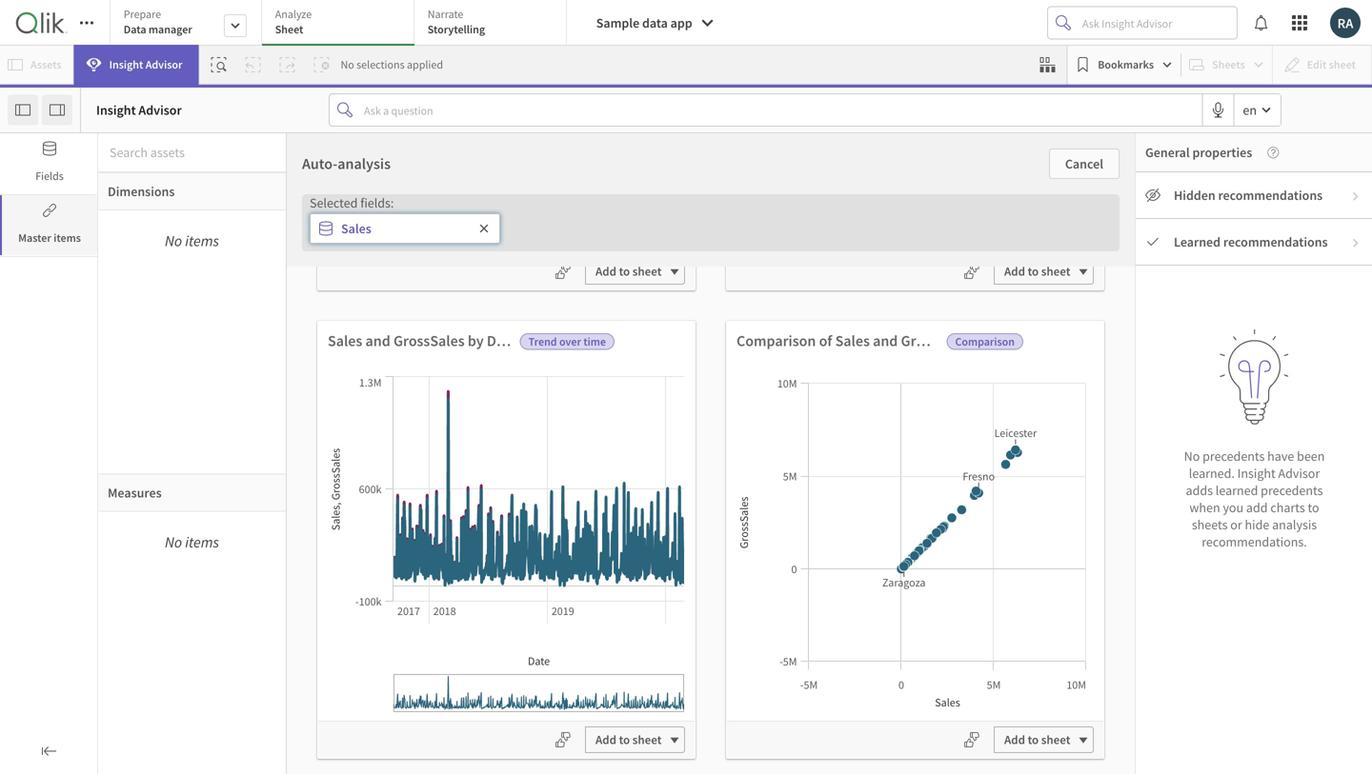 Task type: vqa. For each thing, say whether or not it's contained in the screenshot.
second charts, from the top of the "Home" main content
no



Task type: describe. For each thing, give the bounding box(es) containing it.
insight down "generate" on the bottom left
[[384, 569, 421, 585]]

hidden recommendations
[[1174, 187, 1323, 204]]

to start creating visualizations and build your new sheet.
[[842, 516, 1022, 588]]

a
[[667, 478, 675, 497]]

1 grosssales from the left
[[394, 332, 465, 351]]

prepare
[[124, 7, 161, 21]]

2 vertical spatial insight advisor
[[384, 569, 464, 585]]

selected
[[310, 194, 358, 212]]

narrate
[[428, 7, 463, 21]]

ra
[[1338, 14, 1354, 32]]

trend
[[529, 334, 557, 349]]

time
[[584, 334, 606, 349]]

insights left the in
[[644, 516, 687, 534]]

sheet
[[275, 22, 303, 37]]

master items
[[18, 231, 81, 245]]

get
[[660, 259, 690, 287]]

creating
[[842, 545, 888, 562]]

or inside no precedents have been learned. insight advisor adds learned precedents when you add charts to sheets or hide analysis recommendations.
[[1231, 517, 1242, 534]]

insight advisor button
[[74, 45, 199, 85]]

insights inside . any found insights can be saved to this sheet.
[[626, 571, 670, 588]]

general
[[1145, 144, 1190, 161]]

insight inside no precedents have been learned. insight advisor adds learned precedents when you add charts to sheets or hide analysis recommendations.
[[1238, 465, 1276, 482]]

analysis inside no precedents have been learned. insight advisor adds learned precedents when you add charts to sheets or hide analysis recommendations.
[[1272, 517, 1317, 534]]

trend over time
[[529, 334, 606, 349]]

any
[[751, 542, 772, 559]]

cancel button
[[1049, 149, 1120, 179]]

to inside . save any insights you discover to this sheet.
[[464, 597, 476, 614]]

1 vertical spatial insight advisor
[[96, 101, 182, 119]]

you inside . save any insights you discover to this sheet.
[[391, 597, 412, 614]]

measures
[[108, 485, 162, 502]]

. for question?
[[745, 542, 749, 559]]

1 horizontal spatial for
[[975, 332, 994, 351]]

with
[[498, 542, 522, 559]]

by
[[468, 332, 484, 351]]

advisor inside insight advisor dropdown button
[[146, 57, 182, 72]]

ask insight advisor
[[635, 544, 733, 559]]

add
[[1246, 499, 1268, 517]]

charts
[[1271, 499, 1305, 517]]

tab list inside choose an option below to get started adding to this sheet... application
[[109, 0, 573, 48]]

data inside explore your data directly or let qlik generate insights for you with
[[414, 516, 438, 534]]

saved
[[712, 571, 744, 588]]

small image for hidden recommendations
[[1350, 191, 1362, 203]]

1 fields button from the left
[[0, 133, 97, 193]]

below
[[573, 259, 631, 287]]

adds
[[1186, 482, 1213, 499]]

ra button
[[1330, 8, 1361, 38]]

. save any insights you discover to this sheet.
[[345, 568, 535, 614]]

bookmarks button
[[1071, 50, 1177, 80]]

,
[[328, 501, 343, 506]]

date
[[487, 332, 517, 351]]

city
[[997, 332, 1023, 351]]

2 grosssales from the left
[[901, 332, 972, 351]]

en
[[1243, 101, 1257, 119]]

your inside to start creating visualizations and build your new sheet.
[[888, 571, 913, 588]]

recommendations.
[[1202, 534, 1307, 551]]

no items
[[165, 232, 219, 251]]

edit image
[[885, 517, 908, 534]]

fields
[[35, 169, 64, 183]]

insights inside explore your data directly or let qlik generate insights for you with
[[410, 542, 453, 559]]

sample
[[596, 14, 640, 31]]

hidden
[[1174, 187, 1216, 204]]

storytelling
[[428, 22, 485, 37]]

learned recommendations button
[[1136, 219, 1372, 266]]

insight down insight advisor dropdown button
[[96, 101, 136, 119]]

explore for explore the data
[[387, 478, 436, 497]]

edit sheet
[[908, 518, 960, 534]]

sales for sales and grosssales by date
[[328, 332, 362, 351]]

sales for sales
[[341, 220, 371, 237]]

generate
[[358, 542, 407, 559]]

sheets
[[1192, 517, 1228, 534]]

medium image
[[1145, 234, 1161, 250]]

sheet...
[[902, 259, 972, 287]]

narrate storytelling
[[428, 7, 485, 37]]

let
[[500, 516, 515, 534]]

over
[[559, 334, 581, 349]]

1 vertical spatial precedents
[[1261, 482, 1323, 499]]

explore your data directly or let qlik generate insights for you with
[[341, 516, 539, 559]]

found
[[591, 571, 624, 588]]

your inside explore your data directly or let qlik generate insights for you with
[[386, 516, 411, 534]]

start
[[990, 516, 1015, 534]]

find new insights in the data using
[[590, 516, 782, 534]]

learned
[[1174, 233, 1221, 251]]

create new analytics
[[864, 478, 1000, 497]]

save
[[482, 568, 509, 585]]

build
[[993, 545, 1022, 562]]

and inside to start creating visualizations and build your new sheet.
[[969, 545, 990, 562]]

insight advisor inside dropdown button
[[109, 57, 182, 72]]

qlik
[[517, 516, 539, 534]]

search image
[[613, 543, 635, 560]]

analyze
[[275, 7, 312, 21]]

no for no items
[[165, 232, 182, 251]]

hidden recommendations button
[[1136, 172, 1372, 219]]

of
[[819, 332, 832, 351]]

smart search image
[[211, 57, 226, 72]]

general properties
[[1145, 144, 1252, 161]]

no items menu
[[98, 512, 286, 573]]

you inside explore your data directly or let qlik generate insights for you with
[[474, 542, 495, 559]]

explore the data
[[387, 478, 493, 497]]

sample data app
[[596, 14, 693, 31]]

this inside . save any insights you discover to this sheet.
[[478, 597, 499, 614]]

Search assets text field
[[98, 135, 286, 170]]

directly
[[441, 516, 483, 534]]

auto-analysis
[[302, 154, 391, 173]]

new for find
[[618, 516, 641, 534]]

hide
[[1245, 517, 1270, 534]]

using
[[752, 516, 782, 534]]

app
[[671, 14, 693, 31]]

sales and grosssales by date
[[328, 332, 517, 351]]



Task type: locate. For each thing, give the bounding box(es) containing it.
tab list
[[109, 0, 573, 48]]

0 vertical spatial small image
[[1350, 191, 1362, 203]]

the right the in
[[703, 516, 722, 534]]

to inside . any found insights can be saved to this sheet.
[[747, 571, 758, 588]]

cancel
[[1065, 155, 1104, 172]]

this
[[862, 259, 898, 287], [761, 571, 782, 588], [478, 597, 499, 614]]

dimensions button
[[98, 172, 286, 211]]

any
[[511, 568, 532, 585]]

advisor inside no precedents have been learned. insight advisor adds learned precedents when you add charts to sheets or hide analysis recommendations.
[[1278, 465, 1320, 482]]

option
[[505, 259, 568, 287]]

0 vertical spatial precedents
[[1203, 448, 1265, 465]]

this down any
[[761, 571, 782, 588]]

insight advisor
[[109, 57, 182, 72], [96, 101, 182, 119], [384, 569, 464, 585]]

1 vertical spatial for
[[456, 542, 472, 559]]

dimensions
[[108, 183, 175, 200]]

prepare data manager
[[124, 7, 192, 37]]

. inside . save any insights you discover to this sheet.
[[476, 568, 479, 585]]

data left directly
[[414, 516, 438, 534]]

insight up the can
[[656, 544, 692, 559]]

items inside the measures no items
[[185, 533, 219, 552]]

recommendations for learned recommendations
[[1223, 233, 1328, 251]]

applied
[[407, 57, 443, 72]]

question?
[[678, 478, 742, 497]]

2 small image from the top
[[1350, 237, 1362, 249]]

your down visualizations
[[888, 571, 913, 588]]

explore for explore your data directly or let qlik generate insights for you with
[[341, 516, 383, 534]]

when
[[1190, 499, 1220, 517]]

sheet. for new
[[942, 571, 976, 588]]

2 vertical spatial you
[[391, 597, 412, 614]]

items down dimensions button
[[185, 232, 219, 251]]

measures button
[[98, 474, 286, 512]]

no precedents have been learned. insight advisor adds learned precedents when you add charts to sheets or hide analysis recommendations.
[[1184, 448, 1325, 551]]

or
[[486, 516, 498, 534], [1231, 517, 1242, 534]]

en button
[[1234, 94, 1281, 126]]

1 vertical spatial new
[[618, 516, 641, 534]]

to inside to start creating visualizations and build your new sheet.
[[975, 516, 987, 534]]

items for master items
[[54, 231, 81, 245]]

2 vertical spatial this
[[478, 597, 499, 614]]

1 master items button from the left
[[0, 195, 97, 255]]

recommendations down help "icon"
[[1218, 187, 1323, 204]]

0 vertical spatial you
[[1223, 499, 1244, 517]]

0 horizontal spatial explore
[[341, 516, 383, 534]]

new down visualizations
[[916, 571, 939, 588]]

new
[[910, 478, 938, 497], [618, 516, 641, 534], [916, 571, 939, 588]]

1 horizontal spatial the
[[703, 516, 722, 534]]

view disabled image
[[1145, 188, 1161, 203]]

auto-
[[302, 154, 338, 173]]

advisor up be
[[694, 544, 733, 559]]

edit
[[908, 518, 929, 534]]

1 horizontal spatial your
[[888, 571, 913, 588]]

visualizations
[[890, 545, 966, 562]]

insight down data
[[109, 57, 143, 72]]

for down directly
[[456, 542, 472, 559]]

0 vertical spatial .
[[745, 542, 749, 559]]

0 vertical spatial for
[[975, 332, 994, 351]]

items for no items
[[185, 232, 219, 251]]

discover
[[415, 597, 461, 614]]

0 horizontal spatial your
[[386, 516, 411, 534]]

1 horizontal spatial you
[[474, 542, 495, 559]]

0 vertical spatial analysis
[[338, 154, 391, 173]]

or inside explore your data directly or let qlik generate insights for you with
[[486, 516, 498, 534]]

comparison for comparison of sales and grosssales for city
[[737, 332, 816, 351]]

started
[[695, 259, 762, 287]]

0 horizontal spatial and
[[365, 332, 390, 351]]

analytics
[[941, 478, 1000, 497]]

recommendations inside 'button'
[[1223, 233, 1328, 251]]

grosssales left by
[[394, 332, 465, 351]]

choose
[[401, 259, 472, 287]]

and
[[365, 332, 390, 351], [873, 332, 898, 351], [969, 545, 990, 562]]

no for no selections applied
[[341, 57, 354, 72]]

learned
[[1216, 482, 1258, 499]]

insight up "add"
[[1238, 465, 1276, 482]]

your
[[386, 516, 411, 534], [888, 571, 913, 588]]

no down measures button
[[165, 533, 182, 552]]

precedents up learned at the bottom of page
[[1203, 448, 1265, 465]]

Ask a question text field
[[360, 95, 1202, 125]]

1 horizontal spatial comparison
[[955, 334, 1015, 349]]

sheet. inside . save any insights you discover to this sheet.
[[501, 597, 535, 614]]

manager
[[149, 22, 192, 37]]

0 horizontal spatial analysis
[[338, 154, 391, 173]]

2 horizontal spatial you
[[1223, 499, 1244, 517]]

explore inside explore your data directly or let qlik generate insights for you with
[[341, 516, 383, 534]]

1 vertical spatial the
[[703, 516, 722, 534]]

0 horizontal spatial or
[[486, 516, 498, 534]]

can
[[672, 571, 692, 588]]

insights inside . save any insights you discover to this sheet.
[[345, 597, 389, 614]]

0 vertical spatial recommendations
[[1218, 187, 1323, 204]]

1 horizontal spatial explore
[[387, 478, 436, 497]]

data left using
[[724, 516, 749, 534]]

1 vertical spatial recommendations
[[1223, 233, 1328, 251]]

new for create
[[910, 478, 938, 497]]

in
[[690, 516, 700, 534]]

advisor up 'discover'
[[424, 569, 464, 585]]

comparison left of at the top right
[[737, 332, 816, 351]]

. for data
[[476, 568, 479, 585]]

or left hide
[[1231, 517, 1242, 534]]

0 horizontal spatial the
[[439, 478, 461, 497]]

or left let
[[486, 516, 498, 534]]

sheet. down the can
[[669, 597, 703, 614]]

choose an option below to get started adding to this sheet... application
[[0, 0, 1372, 775]]

comparison
[[737, 332, 816, 351], [955, 334, 1015, 349]]

2 master items button from the left
[[2, 195, 97, 255]]

insight advisor up 'discover'
[[384, 569, 464, 585]]

0 horizontal spatial .
[[476, 568, 479, 585]]

data up directly
[[464, 478, 493, 497]]

1 horizontal spatial and
[[873, 332, 898, 351]]

1 vertical spatial small image
[[1350, 237, 1362, 249]]

advisor
[[146, 57, 182, 72], [139, 101, 182, 119], [1278, 465, 1320, 482], [694, 544, 733, 559], [424, 569, 464, 585]]

analysis right hide
[[1272, 517, 1317, 534]]

your up "generate" on the bottom left
[[386, 516, 411, 534]]

0 horizontal spatial grosssales
[[394, 332, 465, 351]]

sheet. inside to start creating visualizations and build your new sheet.
[[942, 571, 976, 588]]

have a question?
[[631, 478, 742, 497]]

0 vertical spatial insight advisor
[[109, 57, 182, 72]]

comparison down the 'sheet...'
[[955, 334, 1015, 349]]

data inside dropdown button
[[642, 14, 668, 31]]

hide assets image
[[15, 102, 30, 118]]

0 horizontal spatial comparison
[[737, 332, 816, 351]]

2 horizontal spatial and
[[969, 545, 990, 562]]

items right master on the left top
[[54, 231, 81, 245]]

comparison for comparison
[[955, 334, 1015, 349]]

sheet. inside . any found insights can be saved to this sheet.
[[669, 597, 703, 614]]

grosssales down the 'sheet...'
[[901, 332, 972, 351]]

grosssales
[[394, 332, 465, 351], [901, 332, 972, 351]]

add to sheet
[[596, 264, 662, 279], [1004, 264, 1071, 279], [596, 732, 662, 748], [1004, 732, 1071, 748]]

explore up explore your data directly or let qlik generate insights for you with
[[387, 478, 436, 497]]

create
[[864, 478, 907, 497]]

for
[[975, 332, 994, 351], [456, 542, 472, 559]]

analysis up "selected fields:"
[[338, 154, 391, 173]]

no inside no precedents have been learned. insight advisor adds learned precedents when you add charts to sheets or hide analysis recommendations.
[[1184, 448, 1200, 465]]

choose an option below to get started adding to this sheet...
[[401, 259, 972, 287]]

no
[[341, 57, 354, 72], [165, 232, 182, 251], [1184, 448, 1200, 465], [165, 533, 182, 552]]

1 horizontal spatial this
[[761, 571, 782, 588]]

2 fields button from the left
[[2, 133, 97, 193]]

1 vertical spatial explore
[[341, 516, 383, 534]]

. left save on the bottom of page
[[476, 568, 479, 585]]

small image for learned recommendations
[[1350, 237, 1362, 249]]

0 vertical spatial this
[[862, 259, 898, 287]]

0 vertical spatial the
[[439, 478, 461, 497]]

no selections applied
[[341, 57, 443, 72]]

fields:
[[360, 194, 394, 212]]

deselect field image
[[478, 223, 490, 234]]

hide properties image
[[50, 102, 65, 118]]

the up directly
[[439, 478, 461, 497]]

1 vertical spatial .
[[476, 568, 479, 585]]

new inside to start creating visualizations and build your new sheet.
[[916, 571, 939, 588]]

this inside . any found insights can be saved to this sheet.
[[761, 571, 782, 588]]

0 horizontal spatial for
[[456, 542, 472, 559]]

new right 'create'
[[910, 478, 938, 497]]

for inside explore your data directly or let qlik generate insights for you with
[[456, 542, 472, 559]]

this down save on the bottom of page
[[478, 597, 499, 614]]

advisor up charts
[[1278, 465, 1320, 482]]

insight advisor down data
[[109, 57, 182, 72]]

learned recommendations
[[1174, 233, 1328, 251]]

2 vertical spatial new
[[916, 571, 939, 588]]

1 vertical spatial you
[[474, 542, 495, 559]]

data left app
[[642, 14, 668, 31]]

add to sheet button
[[585, 258, 685, 285], [994, 258, 1094, 285], [585, 727, 685, 754], [994, 727, 1094, 754]]

master items button
[[0, 195, 97, 255], [2, 195, 97, 255]]

selections tool image
[[1040, 57, 1055, 72]]

sheet. for this
[[501, 597, 535, 614]]

precedents down the have
[[1261, 482, 1323, 499]]

small image
[[1350, 191, 1362, 203], [1350, 237, 1362, 249]]

help image
[[1252, 147, 1279, 158]]

1 vertical spatial your
[[888, 571, 913, 588]]

2 horizontal spatial sheet.
[[942, 571, 976, 588]]

you left with
[[474, 542, 495, 559]]

insights down ask
[[626, 571, 670, 588]]

this left the 'sheet...'
[[862, 259, 898, 287]]

small image inside learned recommendations 'button'
[[1350, 237, 1362, 249]]

recommendations
[[1218, 187, 1323, 204], [1223, 233, 1328, 251]]

1 horizontal spatial analysis
[[1272, 517, 1317, 534]]

1 horizontal spatial .
[[745, 542, 749, 559]]

no down dimensions button
[[165, 232, 182, 251]]

have
[[1268, 448, 1294, 465]]

small image inside the hidden recommendations button
[[1350, 191, 1362, 203]]

0 vertical spatial your
[[386, 516, 411, 534]]

1 horizontal spatial sheet.
[[669, 597, 703, 614]]

new right find
[[618, 516, 641, 534]]

. left any
[[745, 542, 749, 559]]

1 horizontal spatial grosssales
[[901, 332, 972, 351]]

to inside no precedents have been learned. insight advisor adds learned precedents when you add charts to sheets or hide analysis recommendations.
[[1308, 499, 1320, 517]]

0 horizontal spatial this
[[478, 597, 499, 614]]

0 horizontal spatial sheet.
[[501, 597, 535, 614]]

recommendations inside button
[[1218, 187, 1323, 204]]

you inside no precedents have been learned. insight advisor adds learned precedents when you add charts to sheets or hide analysis recommendations.
[[1223, 499, 1244, 517]]

you left "add"
[[1223, 499, 1244, 517]]

0 vertical spatial explore
[[387, 478, 436, 497]]

2 horizontal spatial this
[[862, 259, 898, 287]]

1 vertical spatial analysis
[[1272, 517, 1317, 534]]

. inside . any found insights can be saved to this sheet.
[[745, 542, 749, 559]]

been
[[1297, 448, 1325, 465]]

comparison of sales and grosssales for city
[[737, 332, 1023, 351]]

items down measures button
[[185, 533, 219, 552]]

learned.
[[1189, 465, 1235, 482]]

1 horizontal spatial or
[[1231, 517, 1242, 534]]

sheet. down any
[[501, 597, 535, 614]]

sheet.
[[942, 571, 976, 588], [501, 597, 535, 614], [669, 597, 703, 614]]

find
[[590, 516, 615, 534]]

sheet
[[633, 264, 662, 279], [1041, 264, 1071, 279], [931, 518, 960, 534], [633, 732, 662, 748], [1041, 732, 1071, 748]]

explore up "generate" on the bottom left
[[341, 516, 383, 534]]

recommendations for hidden recommendations
[[1218, 187, 1323, 204]]

insight inside dropdown button
[[109, 57, 143, 72]]

adding
[[767, 259, 833, 287]]

Ask Insight Advisor text field
[[1079, 8, 1237, 38]]

1 small image from the top
[[1350, 191, 1362, 203]]

analyze sheet
[[275, 7, 312, 37]]

advisor down insight advisor dropdown button
[[139, 101, 182, 119]]

no left 'selections' in the top of the page
[[341, 57, 354, 72]]

0 vertical spatial new
[[910, 478, 938, 497]]

recommendations down the hidden recommendations button
[[1223, 233, 1328, 251]]

no inside the measures no items
[[165, 533, 182, 552]]

insights down directly
[[410, 542, 453, 559]]

0 horizontal spatial you
[[391, 597, 412, 614]]

sheet. down visualizations
[[942, 571, 976, 588]]

.
[[745, 542, 749, 559], [476, 568, 479, 585]]

you left 'discover'
[[391, 597, 412, 614]]

advisor down manager
[[146, 57, 182, 72]]

1 vertical spatial this
[[761, 571, 782, 588]]

explore
[[387, 478, 436, 497], [341, 516, 383, 534]]

no for no precedents have been learned. insight advisor adds learned precedents when you add charts to sheets or hide analysis recommendations.
[[1184, 448, 1200, 465]]

insight advisor down insight advisor dropdown button
[[96, 101, 182, 119]]

tab list containing prepare
[[109, 0, 573, 48]]

for left "city"
[[975, 332, 994, 351]]

an
[[476, 259, 501, 287]]

ask
[[635, 544, 654, 559]]

sales
[[341, 220, 371, 237], [328, 332, 362, 351], [835, 332, 870, 351]]

no up adds
[[1184, 448, 1200, 465]]

measures no items
[[108, 485, 219, 552]]

have
[[631, 478, 664, 497]]

insights down "generate" on the bottom left
[[345, 597, 389, 614]]



